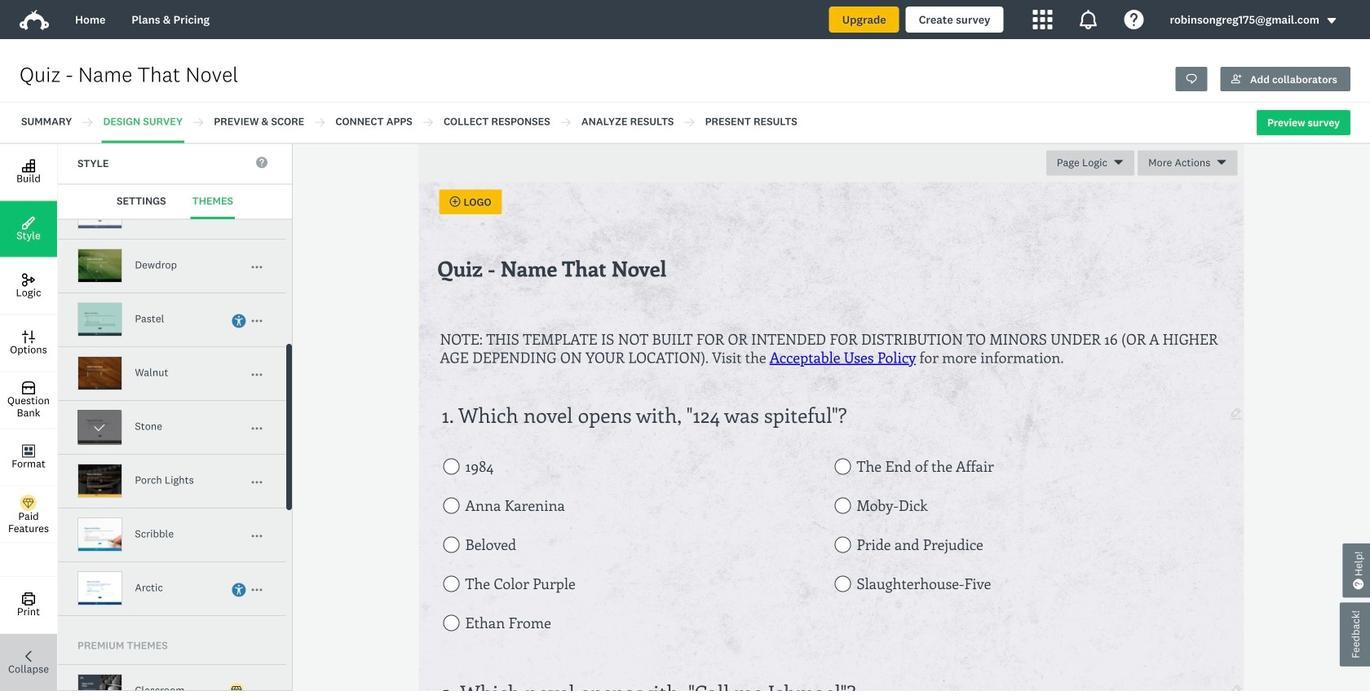 Task type: vqa. For each thing, say whether or not it's contained in the screenshot.
X 'Icon'
no



Task type: describe. For each thing, give the bounding box(es) containing it.
2 products icon image from the left
[[1079, 10, 1098, 29]]

help icon image
[[1125, 10, 1144, 29]]

surveymonkey logo image
[[20, 10, 49, 30]]

dropdown arrow image
[[1326, 15, 1338, 26]]



Task type: locate. For each thing, give the bounding box(es) containing it.
products icon image
[[1033, 10, 1053, 29], [1079, 10, 1098, 29]]

1 products icon image from the left
[[1033, 10, 1053, 29]]

0 horizontal spatial products icon image
[[1033, 10, 1053, 29]]

1 horizontal spatial products icon image
[[1079, 10, 1098, 29]]



